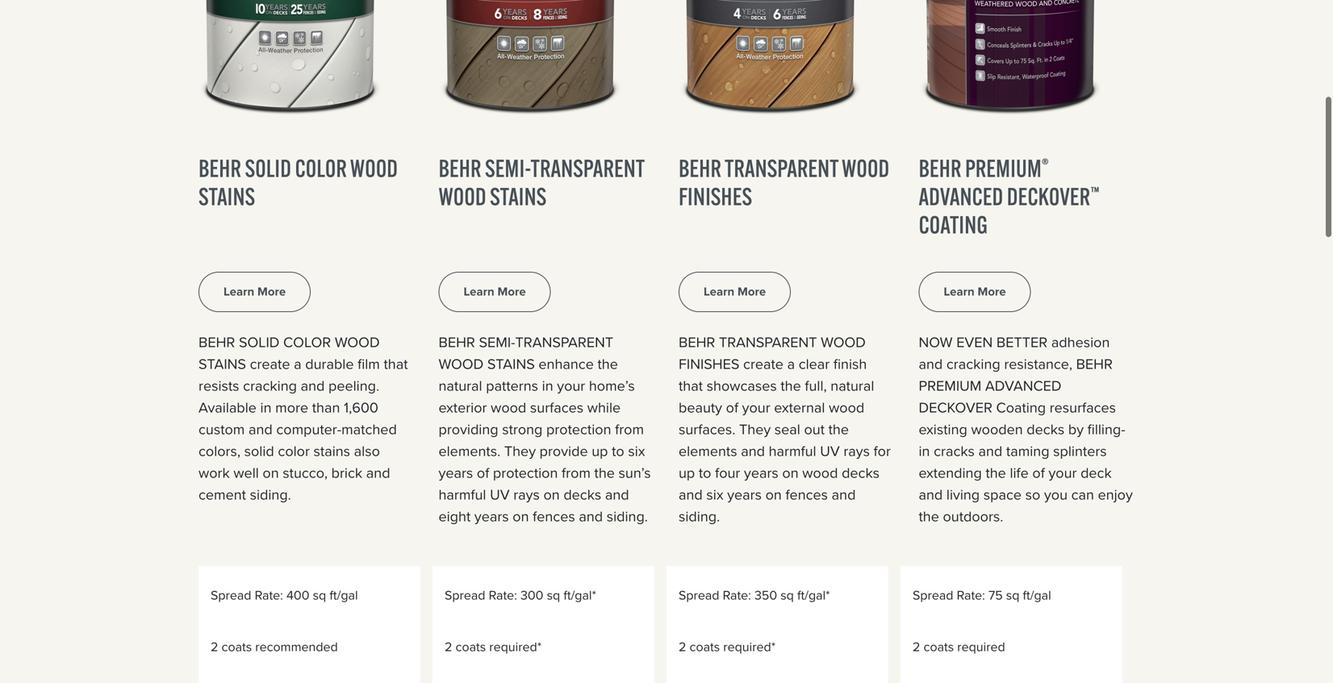 Task type: locate. For each thing, give the bounding box(es) containing it.
protection
[[547, 419, 611, 440], [493, 463, 558, 484]]

harmful down seal at the bottom right
[[769, 441, 817, 462]]

0 vertical spatial uv
[[820, 441, 840, 462]]

spread left '350'
[[679, 586, 720, 605]]

0 horizontal spatial up
[[592, 441, 608, 462]]

six down four
[[707, 484, 724, 506]]

rays down provide
[[514, 484, 540, 506]]

advanced inside behr premium ® advanced deckover ™ coating
[[919, 181, 1004, 212]]

1 vertical spatial fences
[[533, 506, 575, 528]]

wood for behr solid color wood stains create a durable film that resists cracking and peeling. available in more than 1,600 custom and computer-matched colors, solid color stains also work well on stucco, brick and cement siding.
[[335, 332, 380, 353]]

sq for 350
[[781, 586, 794, 605]]

1 vertical spatial rays
[[514, 484, 540, 506]]

1 vertical spatial your
[[742, 397, 771, 419]]

2 a from the left
[[788, 354, 795, 375]]

create inside 'behr transparent wood finishes create a clear finish that showcases the full, natural beauty of your external wood surfaces. they seal out the elements and harmful uv rays for up to four years on wood decks and six years on fences and siding.'
[[744, 354, 784, 375]]

0 vertical spatial six
[[628, 441, 645, 462]]

1 vertical spatial color
[[283, 332, 331, 353]]

available
[[199, 397, 257, 419]]

0 vertical spatial in
[[542, 375, 553, 397]]

1 horizontal spatial deckover
[[1007, 181, 1091, 212]]

learn more link for behr transparent wood finishes
[[679, 272, 791, 312]]

sq right '350'
[[781, 586, 794, 605]]

color inside the behr solid color wood stains create a durable film that resists cracking and peeling. available in more than 1,600 custom and computer-matched colors, solid color stains also work well on stucco, brick and cement siding.
[[283, 332, 331, 353]]

1 learn more from the left
[[224, 283, 286, 301]]

protection down "strong" on the bottom
[[493, 463, 558, 484]]

4 learn more from the left
[[944, 283, 1006, 301]]

wood for behr semi-transparent wood stains
[[439, 181, 487, 212]]

behr for behr solid color wood stains
[[199, 153, 241, 183]]

of inside behr semi-transparent wood stains enhance the natural patterns in your home's exterior wood surfaces while providing strong protection from elements. they provide up to six years of protection from the sun's harmful uv rays on decks and eight years on fences and siding.
[[477, 463, 489, 484]]

your
[[557, 375, 585, 397], [742, 397, 771, 419], [1049, 463, 1077, 484]]

peeling.
[[329, 375, 379, 397]]

0 vertical spatial deckover
[[1007, 181, 1091, 212]]

1 horizontal spatial to
[[699, 463, 712, 484]]

solid inside the behr solid color wood stains create a durable film that resists cracking and peeling. available in more than 1,600 custom and computer-matched colors, solid color stains also work well on stucco, brick and cement siding.
[[239, 332, 280, 353]]

semi- inside behr semi-transparent wood stains enhance the natural patterns in your home's exterior wood surfaces while providing strong protection from elements. they provide up to six years of protection from the sun's harmful uv rays on decks and eight years on fences and siding.
[[479, 332, 515, 353]]

3 rate: from the left
[[723, 586, 751, 605]]

2 for spread rate: 400 sq ft/gal
[[211, 638, 218, 657]]

and
[[919, 354, 943, 375], [301, 375, 325, 397], [249, 419, 273, 440], [741, 441, 765, 462], [979, 441, 1003, 462], [366, 463, 390, 484], [605, 484, 629, 506], [679, 484, 703, 506], [832, 484, 856, 506], [919, 484, 943, 506], [579, 506, 603, 528]]

2 coats required
[[913, 638, 1006, 657]]

0 horizontal spatial six
[[628, 441, 645, 462]]

1 horizontal spatial ft/gal*
[[798, 586, 830, 605]]

a inside 'behr transparent wood finishes create a clear finish that showcases the full, natural beauty of your external wood surfaces. they seal out the elements and harmful uv rays for up to four years on wood decks and six years on fences and siding.'
[[788, 354, 795, 375]]

stains for behr semi-transparent wood stains enhance the natural patterns in your home's exterior wood surfaces while providing strong protection from elements. they provide up to six years of protection from the sun's harmful uv rays on decks and eight years on fences and siding.
[[487, 354, 535, 375]]

2 learn more link from the left
[[439, 272, 551, 312]]

rate: for 300
[[489, 586, 517, 605]]

wood down patterns
[[491, 397, 527, 419]]

transparent inside behr semi-transparent wood stains
[[531, 153, 645, 183]]

1 horizontal spatial rays
[[844, 441, 870, 462]]

adhesion
[[1052, 332, 1110, 353]]

natural up exterior
[[439, 375, 482, 397]]

2 coats from the left
[[456, 638, 486, 657]]

2 vertical spatial in
[[919, 441, 930, 462]]

3 more from the left
[[738, 283, 766, 301]]

behr for behr semi-transparent wood stains
[[439, 153, 482, 183]]

sq right 300
[[547, 586, 560, 605]]

they
[[739, 419, 771, 440], [504, 441, 536, 462]]

spread rate: 400 sq ft/gal
[[211, 586, 358, 605]]

coats for spread rate: 350 sq ft/gal*
[[690, 638, 720, 657]]

ft/gal right 75
[[1023, 586, 1052, 605]]

on inside the behr solid color wood stains create a durable film that resists cracking and peeling. available in more than 1,600 custom and computer-matched colors, solid color stains also work well on stucco, brick and cement siding.
[[263, 463, 279, 484]]

exterior
[[439, 397, 487, 419]]

home's
[[589, 375, 635, 397]]

of right life
[[1033, 463, 1045, 484]]

learn
[[224, 283, 254, 301], [464, 283, 495, 301], [704, 283, 735, 301], [944, 283, 975, 301]]

0 horizontal spatial fences
[[533, 506, 575, 528]]

ft/gal*
[[564, 586, 597, 605], [798, 586, 830, 605]]

six inside behr semi-transparent wood stains enhance the natural patterns in your home's exterior wood surfaces while providing strong protection from elements. they provide up to six years of protection from the sun's harmful uv rays on decks and eight years on fences and siding.
[[628, 441, 645, 462]]

in inside the behr solid color wood stains create a durable film that resists cracking and peeling. available in more than 1,600 custom and computer-matched colors, solid color stains also work well on stucco, brick and cement siding.
[[260, 397, 272, 419]]

your down showcases
[[742, 397, 771, 419]]

finishes inside 'behr transparent wood finishes create a clear finish that showcases the full, natural beauty of your external wood surfaces. they seal out the elements and harmful uv rays for up to four years on wood decks and six years on fences and siding.'
[[679, 354, 740, 375]]

years right eight at the left bottom of the page
[[475, 506, 509, 528]]

1 learn from the left
[[224, 283, 254, 301]]

0 horizontal spatial from
[[562, 463, 591, 484]]

that right film
[[384, 354, 408, 375]]

stains inside behr semi-transparent wood stains
[[490, 181, 547, 212]]

coats down 'spread rate: 300 sq ft/gal*'
[[456, 638, 486, 657]]

cracking up the "more"
[[243, 375, 297, 397]]

0 vertical spatial that
[[384, 354, 408, 375]]

0 horizontal spatial siding.
[[250, 484, 291, 506]]

0 horizontal spatial create
[[250, 354, 290, 375]]

more
[[275, 397, 308, 419]]

enhance
[[539, 354, 594, 375]]

1 finishes from the top
[[679, 181, 752, 212]]

rate: left '350'
[[723, 586, 751, 605]]

1 vertical spatial harmful
[[439, 484, 486, 506]]

0 horizontal spatial ft/gal*
[[564, 586, 597, 605]]

1 vertical spatial uv
[[490, 484, 510, 506]]

more for behr semi-transparent wood stains
[[498, 283, 526, 301]]

0 horizontal spatial deckover
[[919, 397, 993, 419]]

0 horizontal spatial required*
[[489, 638, 542, 657]]

learn more link for behr solid color wood stains
[[199, 272, 311, 312]]

behr inside the behr solid color wood stains create a durable film that resists cracking and peeling. available in more than 1,600 custom and computer-matched colors, solid color stains also work well on stucco, brick and cement siding.
[[199, 332, 235, 353]]

deckover up existing
[[919, 397, 993, 419]]

stains
[[199, 181, 255, 212], [490, 181, 547, 212], [199, 354, 246, 375], [487, 354, 535, 375]]

1 sq from the left
[[313, 586, 326, 605]]

learn more for behr semi-transparent wood stains
[[464, 283, 526, 301]]

computer-
[[276, 419, 342, 440]]

1 coats from the left
[[222, 638, 252, 657]]

2 vertical spatial your
[[1049, 463, 1077, 484]]

0 horizontal spatial of
[[477, 463, 489, 484]]

durable
[[305, 354, 354, 375]]

rate: left 400
[[255, 586, 283, 605]]

now
[[919, 332, 953, 353]]

1 horizontal spatial up
[[679, 463, 695, 484]]

create up showcases
[[744, 354, 784, 375]]

stains inside behr semi-transparent wood stains enhance the natural patterns in your home's exterior wood surfaces while providing strong protection from elements. they provide up to six years of protection from the sun's harmful uv rays on decks and eight years on fences and siding.
[[487, 354, 535, 375]]

decks down provide
[[564, 484, 602, 506]]

3 spread from the left
[[679, 586, 720, 605]]

learn more link for behr semi-transparent wood stains
[[439, 272, 551, 312]]

required* for 300
[[489, 638, 542, 657]]

2 horizontal spatial siding.
[[679, 506, 720, 528]]

0 vertical spatial harmful
[[769, 441, 817, 462]]

2 natural from the left
[[831, 375, 875, 397]]

1 vertical spatial deckover
[[919, 397, 993, 419]]

rays
[[844, 441, 870, 462], [514, 484, 540, 506]]

2 coats required*
[[445, 638, 542, 657], [679, 638, 776, 657]]

coating
[[919, 209, 988, 240], [997, 397, 1046, 419]]

of down elements.
[[477, 463, 489, 484]]

coats left required
[[924, 638, 954, 657]]

0 vertical spatial fences
[[786, 484, 828, 506]]

0 vertical spatial solid
[[245, 153, 291, 183]]

now even better adhesion and cracking resistance, behr premium advanced deckover coating resurfaces existing wooden decks by filling- in cracks and taming splinters extending the life of your deck and living space so you can enjoy the outdoors.
[[919, 332, 1133, 528]]

sq for 400
[[313, 586, 326, 605]]

rate: for 350
[[723, 586, 751, 605]]

a
[[294, 354, 302, 375], [788, 354, 795, 375]]

uv
[[820, 441, 840, 462], [490, 484, 510, 506]]

1 horizontal spatial of
[[726, 397, 739, 419]]

color
[[295, 153, 347, 183], [283, 332, 331, 353]]

1 vertical spatial to
[[699, 463, 712, 484]]

resurfaces
[[1050, 397, 1116, 419]]

1 horizontal spatial that
[[679, 375, 703, 397]]

rate: left 75
[[957, 586, 986, 605]]

2 required* from the left
[[724, 638, 776, 657]]

semi- inside behr semi-transparent wood stains
[[485, 153, 531, 183]]

behr inside behr premium ® advanced deckover ™ coating
[[919, 153, 962, 183]]

behr
[[199, 153, 241, 183], [439, 153, 482, 183], [679, 153, 722, 183], [919, 153, 962, 183], [199, 332, 235, 353], [439, 332, 475, 353], [679, 332, 715, 353], [1077, 354, 1113, 375]]

to inside 'behr transparent wood finishes create a clear finish that showcases the full, natural beauty of your external wood surfaces. they seal out the elements and harmful uv rays for up to four years on wood decks and six years on fences and siding.'
[[699, 463, 712, 484]]

spread up 2 coats required
[[913, 586, 954, 605]]

4 sq from the left
[[1006, 586, 1020, 605]]

1 horizontal spatial required*
[[724, 638, 776, 657]]

solid for behr solid color wood stains create a durable film that resists cracking and peeling. available in more than 1,600 custom and computer-matched colors, solid color stains also work well on stucco, brick and cement siding.
[[239, 332, 280, 353]]

wood inside behr semi-transparent wood stains enhance the natural patterns in your home's exterior wood surfaces while providing strong protection from elements. they provide up to six years of protection from the sun's harmful uv rays on decks and eight years on fences and siding.
[[439, 354, 484, 375]]

color for behr solid color wood stains create a durable film that resists cracking and peeling. available in more than 1,600 custom and computer-matched colors, solid color stains also work well on stucco, brick and cement siding.
[[283, 332, 331, 353]]

4 spread from the left
[[913, 586, 954, 605]]

required*
[[489, 638, 542, 657], [724, 638, 776, 657]]

premium
[[965, 153, 1042, 183], [919, 375, 982, 397]]

0 vertical spatial finishes
[[679, 181, 752, 212]]

your inside behr semi-transparent wood stains enhance the natural patterns in your home's exterior wood surfaces while providing strong protection from elements. they provide up to six years of protection from the sun's harmful uv rays on decks and eight years on fences and siding.
[[557, 375, 585, 397]]

coats for spread rate: 75 sq ft/gal
[[924, 638, 954, 657]]

solid inside behr solid color wood stains
[[245, 153, 291, 183]]

1 gal can of behr premium transparent waterproofing wood finish image
[[679, 0, 895, 135]]

uv down elements.
[[490, 484, 510, 506]]

they inside behr semi-transparent wood stains enhance the natural patterns in your home's exterior wood surfaces while providing strong protection from elements. they provide up to six years of protection from the sun's harmful uv rays on decks and eight years on fences and siding.
[[504, 441, 536, 462]]

2 learn more from the left
[[464, 283, 526, 301]]

finishes
[[679, 181, 752, 212], [679, 354, 740, 375]]

ft/gal for spread rate: 400 sq ft/gal
[[330, 586, 358, 605]]

harmful
[[769, 441, 817, 462], [439, 484, 486, 506]]

0 horizontal spatial your
[[557, 375, 585, 397]]

siding. inside 'behr transparent wood finishes create a clear finish that showcases the full, natural beauty of your external wood surfaces. they seal out the elements and harmful uv rays for up to four years on wood decks and six years on fences and siding.'
[[679, 506, 720, 528]]

2 2 from the left
[[445, 638, 452, 657]]

years right four
[[744, 463, 779, 484]]

wood
[[491, 397, 527, 419], [829, 397, 865, 419], [803, 463, 838, 484]]

decks up 'taming'
[[1027, 419, 1065, 440]]

sq
[[313, 586, 326, 605], [547, 586, 560, 605], [781, 586, 794, 605], [1006, 586, 1020, 605]]

learn more for behr transparent wood finishes
[[704, 283, 766, 301]]

finishes for behr transparent wood finishes
[[679, 181, 752, 212]]

1 vertical spatial premium
[[919, 375, 982, 397]]

3 learn from the left
[[704, 283, 735, 301]]

1 horizontal spatial six
[[707, 484, 724, 506]]

1 horizontal spatial 2 coats required*
[[679, 638, 776, 657]]

1 horizontal spatial a
[[788, 354, 795, 375]]

decks inside 'behr transparent wood finishes create a clear finish that showcases the full, natural beauty of your external wood surfaces. they seal out the elements and harmful uv rays for up to four years on wood decks and six years on fences and siding.'
[[842, 463, 880, 484]]

fences
[[786, 484, 828, 506], [533, 506, 575, 528]]

2 ft/gal from the left
[[1023, 586, 1052, 605]]

4 more from the left
[[978, 283, 1006, 301]]

they inside 'behr transparent wood finishes create a clear finish that showcases the full, natural beauty of your external wood surfaces. they seal out the elements and harmful uv rays for up to four years on wood decks and six years on fences and siding.'
[[739, 419, 771, 440]]

3 sq from the left
[[781, 586, 794, 605]]

2
[[211, 638, 218, 657], [445, 638, 452, 657], [679, 638, 686, 657], [913, 638, 921, 657]]

stains
[[314, 441, 350, 462]]

harmful inside behr semi-transparent wood stains enhance the natural patterns in your home's exterior wood surfaces while providing strong protection from elements. they provide up to six years of protection from the sun's harmful uv rays on decks and eight years on fences and siding.
[[439, 484, 486, 506]]

to down elements
[[699, 463, 712, 484]]

0 horizontal spatial that
[[384, 354, 408, 375]]

1 horizontal spatial harmful
[[769, 441, 817, 462]]

1 vertical spatial advanced
[[986, 375, 1062, 397]]

a left durable
[[294, 354, 302, 375]]

more for behr transparent wood finishes
[[738, 283, 766, 301]]

1 vertical spatial up
[[679, 463, 695, 484]]

a left clear
[[788, 354, 795, 375]]

1 rate: from the left
[[255, 586, 283, 605]]

up down elements
[[679, 463, 695, 484]]

0 vertical spatial your
[[557, 375, 585, 397]]

wood inside behr semi-transparent wood stains enhance the natural patterns in your home's exterior wood surfaces while providing strong protection from elements. they provide up to six years of protection from the sun's harmful uv rays on decks and eight years on fences and siding.
[[491, 397, 527, 419]]

0 horizontal spatial uv
[[490, 484, 510, 506]]

cracking down even
[[947, 354, 1001, 375]]

deckover down ®
[[1007, 181, 1091, 212]]

rate: for 75
[[957, 586, 986, 605]]

behr inside behr semi-transparent wood stains enhance the natural patterns in your home's exterior wood surfaces while providing strong protection from elements. they provide up to six years of protection from the sun's harmful uv rays on decks and eight years on fences and siding.
[[439, 332, 475, 353]]

1 vertical spatial coating
[[997, 397, 1046, 419]]

create up the "more"
[[250, 354, 290, 375]]

siding. down "sun's"
[[607, 506, 648, 528]]

uv inside 'behr transparent wood finishes create a clear finish that showcases the full, natural beauty of your external wood surfaces. they seal out the elements and harmful uv rays for up to four years on wood decks and six years on fences and siding.'
[[820, 441, 840, 462]]

1 vertical spatial in
[[260, 397, 272, 419]]

surfaces.
[[679, 419, 736, 440]]

ft/gal for spread rate: 75 sq ft/gal
[[1023, 586, 1052, 605]]

from down provide
[[562, 463, 591, 484]]

natural inside 'behr transparent wood finishes create a clear finish that showcases the full, natural beauty of your external wood surfaces. they seal out the elements and harmful uv rays for up to four years on wood decks and six years on fences and siding.'
[[831, 375, 875, 397]]

1 vertical spatial semi-
[[479, 332, 515, 353]]

1 learn more link from the left
[[199, 272, 311, 312]]

1 2 from the left
[[211, 638, 218, 657]]

spread left 300
[[445, 586, 486, 605]]

1 vertical spatial cracking
[[243, 375, 297, 397]]

1 horizontal spatial natural
[[831, 375, 875, 397]]

0 vertical spatial coating
[[919, 209, 988, 240]]

decks down for
[[842, 463, 880, 484]]

coats
[[222, 638, 252, 657], [456, 638, 486, 657], [690, 638, 720, 657], [924, 638, 954, 657]]

1 vertical spatial decks
[[842, 463, 880, 484]]

stains for behr solid color wood stains
[[199, 181, 255, 212]]

stains inside the behr solid color wood stains create a durable film that resists cracking and peeling. available in more than 1,600 custom and computer-matched colors, solid color stains also work well on stucco, brick and cement siding.
[[199, 354, 246, 375]]

sq right 75
[[1006, 586, 1020, 605]]

brick
[[331, 463, 363, 484]]

1 more from the left
[[258, 283, 286, 301]]

1 horizontal spatial your
[[742, 397, 771, 419]]

3 learn more link from the left
[[679, 272, 791, 312]]

0 vertical spatial protection
[[547, 419, 611, 440]]

learn for behr semi-transparent wood stains
[[464, 283, 495, 301]]

fences down out
[[786, 484, 828, 506]]

1 horizontal spatial create
[[744, 354, 784, 375]]

uv down out
[[820, 441, 840, 462]]

the
[[598, 354, 618, 375], [781, 375, 801, 397], [829, 419, 849, 440], [595, 463, 615, 484], [986, 463, 1006, 484], [919, 506, 940, 528]]

solid
[[245, 153, 291, 183], [239, 332, 280, 353]]

matched
[[342, 419, 397, 440]]

create
[[250, 354, 290, 375], [744, 354, 784, 375]]

they left seal at the bottom right
[[739, 419, 771, 440]]

1 vertical spatial six
[[707, 484, 724, 506]]

they down "strong" on the bottom
[[504, 441, 536, 462]]

behr solid color wood stains create a durable film that resists cracking and peeling. available in more than 1,600 custom and computer-matched colors, solid color stains also work well on stucco, brick and cement siding.
[[199, 332, 408, 506]]

1 horizontal spatial in
[[542, 375, 553, 397]]

1 create from the left
[[250, 354, 290, 375]]

1 vertical spatial that
[[679, 375, 703, 397]]

protection up provide
[[547, 419, 611, 440]]

solid
[[244, 441, 274, 462]]

semi- for behr semi-transparent wood stains
[[485, 153, 531, 183]]

sq right 400
[[313, 586, 326, 605]]

coats left recommended
[[222, 638, 252, 657]]

2 create from the left
[[744, 354, 784, 375]]

required* down spread rate: 350 sq ft/gal*
[[724, 638, 776, 657]]

2 spread from the left
[[445, 586, 486, 605]]

2 coats required* down spread rate: 350 sq ft/gal*
[[679, 638, 776, 657]]

0 horizontal spatial a
[[294, 354, 302, 375]]

0 vertical spatial they
[[739, 419, 771, 440]]

natural down finish
[[831, 375, 875, 397]]

behr inside behr transparent wood finishes
[[679, 153, 722, 183]]

behr for behr transparent wood finishes create a clear finish that showcases the full, natural beauty of your external wood surfaces. they seal out the elements and harmful uv rays for up to four years on wood decks and six years on fences and siding.
[[679, 332, 715, 353]]

1 horizontal spatial cracking
[[947, 354, 1001, 375]]

even
[[957, 332, 993, 353]]

uv inside behr semi-transparent wood stains enhance the natural patterns in your home's exterior wood surfaces while providing strong protection from elements. they provide up to six years of protection from the sun's harmful uv rays on decks and eight years on fences and siding.
[[490, 484, 510, 506]]

six up "sun's"
[[628, 441, 645, 462]]

wood inside behr solid color wood stains
[[350, 153, 398, 183]]

1 required* from the left
[[489, 638, 542, 657]]

ft/gal* right '350'
[[798, 586, 830, 605]]

0 vertical spatial up
[[592, 441, 608, 462]]

1 horizontal spatial from
[[615, 419, 644, 440]]

1 spread from the left
[[211, 586, 251, 605]]

than
[[312, 397, 340, 419]]

of inside now even better adhesion and cracking resistance, behr premium advanced deckover coating resurfaces existing wooden decks by filling- in cracks and taming splinters extending the life of your deck and living space so you can enjoy the outdoors.
[[1033, 463, 1045, 484]]

2 sq from the left
[[547, 586, 560, 605]]

wood inside behr semi-transparent wood stains
[[439, 181, 487, 212]]

1 vertical spatial solid
[[239, 332, 280, 353]]

in down existing
[[919, 441, 930, 462]]

learn more for behr solid color wood stains
[[224, 283, 286, 301]]

your up you
[[1049, 463, 1077, 484]]

to
[[612, 441, 625, 462], [699, 463, 712, 484]]

0 vertical spatial decks
[[1027, 419, 1065, 440]]

0 horizontal spatial 2 coats required*
[[445, 638, 542, 657]]

siding. inside the behr solid color wood stains create a durable film that resists cracking and peeling. available in more than 1,600 custom and computer-matched colors, solid color stains also work well on stucco, brick and cement siding.
[[250, 484, 291, 506]]

siding. down four
[[679, 506, 720, 528]]

finish
[[834, 354, 867, 375]]

custom
[[199, 419, 245, 440]]

1 natural from the left
[[439, 375, 482, 397]]

0 vertical spatial advanced
[[919, 181, 1004, 212]]

in left the "more"
[[260, 397, 272, 419]]

3 2 from the left
[[679, 638, 686, 657]]

4 2 from the left
[[913, 638, 921, 657]]

4 coats from the left
[[924, 638, 954, 657]]

by
[[1069, 419, 1084, 440]]

ft/gal right 400
[[330, 586, 358, 605]]

for
[[874, 441, 891, 462]]

coats for spread rate: 400 sq ft/gal
[[222, 638, 252, 657]]

color inside behr solid color wood stains
[[295, 153, 347, 183]]

behr inside 'behr transparent wood finishes create a clear finish that showcases the full, natural beauty of your external wood surfaces. they seal out the elements and harmful uv rays for up to four years on wood decks and six years on fences and siding.'
[[679, 332, 715, 353]]

transparent inside behr semi-transparent wood stains enhance the natural patterns in your home's exterior wood surfaces while providing strong protection from elements. they provide up to six years of protection from the sun's harmful uv rays on decks and eight years on fences and siding.
[[515, 332, 614, 353]]

3 learn more from the left
[[704, 283, 766, 301]]

your down enhance
[[557, 375, 585, 397]]

1 horizontal spatial siding.
[[607, 506, 648, 528]]

behr inside behr semi-transparent wood stains
[[439, 153, 482, 183]]

1 horizontal spatial they
[[739, 419, 771, 440]]

1 vertical spatial they
[[504, 441, 536, 462]]

coats for spread rate: 300 sq ft/gal*
[[456, 638, 486, 657]]

2 more from the left
[[498, 283, 526, 301]]

ft/gal* right 300
[[564, 586, 597, 605]]

learn for behr transparent wood finishes
[[704, 283, 735, 301]]

to up "sun's"
[[612, 441, 625, 462]]

your inside now even better adhesion and cracking resistance, behr premium advanced deckover coating resurfaces existing wooden decks by filling- in cracks and taming splinters extending the life of your deck and living space so you can enjoy the outdoors.
[[1049, 463, 1077, 484]]

75
[[989, 586, 1003, 605]]

spread for spread rate: 75 sq ft/gal
[[913, 586, 954, 605]]

2 horizontal spatial decks
[[1027, 419, 1065, 440]]

2 2 coats required* from the left
[[679, 638, 776, 657]]

stains inside behr solid color wood stains
[[199, 181, 255, 212]]

0 horizontal spatial coating
[[919, 209, 988, 240]]

advanced
[[919, 181, 1004, 212], [986, 375, 1062, 397]]

strong
[[502, 419, 543, 440]]

cracks
[[934, 441, 975, 462]]

premium inside now even better adhesion and cracking resistance, behr premium advanced deckover coating resurfaces existing wooden decks by filling- in cracks and taming splinters extending the life of your deck and living space so you can enjoy the outdoors.
[[919, 375, 982, 397]]

premium inside behr premium ® advanced deckover ™ coating
[[965, 153, 1042, 183]]

that up beauty
[[679, 375, 703, 397]]

0 horizontal spatial to
[[612, 441, 625, 462]]

learn for behr solid color wood stains
[[224, 283, 254, 301]]

behr semi-transparent wood stains enhance the natural patterns in your home's exterior wood surfaces while providing strong protection from elements. they provide up to six years of protection from the sun's harmful uv rays on decks and eight years on fences and siding.
[[439, 332, 651, 528]]

years down four
[[727, 484, 762, 506]]

0 vertical spatial rays
[[844, 441, 870, 462]]

of down showcases
[[726, 397, 739, 419]]

2 horizontal spatial your
[[1049, 463, 1077, 484]]

rate: left 300
[[489, 586, 517, 605]]

can
[[1072, 484, 1095, 506]]

0 horizontal spatial cracking
[[243, 375, 297, 397]]

2 horizontal spatial in
[[919, 441, 930, 462]]

harmful up eight at the left bottom of the page
[[439, 484, 486, 506]]

spread left 400
[[211, 586, 251, 605]]

3 coats from the left
[[690, 638, 720, 657]]

siding. down well
[[250, 484, 291, 506]]

0 vertical spatial to
[[612, 441, 625, 462]]

1 ft/gal* from the left
[[564, 586, 597, 605]]

1 2 coats required* from the left
[[445, 638, 542, 657]]

behr inside now even better adhesion and cracking resistance, behr premium advanced deckover coating resurfaces existing wooden decks by filling- in cracks and taming splinters extending the life of your deck and living space so you can enjoy the outdoors.
[[1077, 354, 1113, 375]]

stucco,
[[283, 463, 328, 484]]

0 horizontal spatial rays
[[514, 484, 540, 506]]

0 horizontal spatial ft/gal
[[330, 586, 358, 605]]

0 horizontal spatial they
[[504, 441, 536, 462]]

0 horizontal spatial harmful
[[439, 484, 486, 506]]

on
[[263, 463, 279, 484], [783, 463, 799, 484], [544, 484, 560, 506], [766, 484, 782, 506], [513, 506, 529, 528]]

1 horizontal spatial uv
[[820, 441, 840, 462]]

1 ft/gal from the left
[[330, 586, 358, 605]]

1 horizontal spatial coating
[[997, 397, 1046, 419]]

1 vertical spatial finishes
[[679, 354, 740, 375]]

1 horizontal spatial ft/gal
[[1023, 586, 1052, 605]]

wood down out
[[803, 463, 838, 484]]

rays left for
[[844, 441, 870, 462]]

decks
[[1027, 419, 1065, 440], [842, 463, 880, 484], [564, 484, 602, 506]]

natural inside behr semi-transparent wood stains enhance the natural patterns in your home's exterior wood surfaces while providing strong protection from elements. they provide up to six years of protection from the sun's harmful uv rays on decks and eight years on fences and siding.
[[439, 375, 482, 397]]

cracking inside the behr solid color wood stains create a durable film that resists cracking and peeling. available in more than 1,600 custom and computer-matched colors, solid color stains also work well on stucco, brick and cement siding.
[[243, 375, 297, 397]]

so
[[1026, 484, 1041, 506]]

required* down 'spread rate: 300 sq ft/gal*'
[[489, 638, 542, 657]]

in up the surfaces
[[542, 375, 553, 397]]

1 horizontal spatial decks
[[842, 463, 880, 484]]

spread for spread rate: 400 sq ft/gal
[[211, 586, 251, 605]]

2 coats required* down 'spread rate: 300 sq ft/gal*'
[[445, 638, 542, 657]]

wood
[[350, 153, 398, 183], [842, 153, 890, 183], [439, 181, 487, 212], [335, 332, 380, 353], [821, 332, 866, 353], [439, 354, 484, 375]]

ft/gal* for spread rate: 300 sq ft/gal*
[[564, 586, 597, 605]]

wood inside the behr solid color wood stains create a durable film that resists cracking and peeling. available in more than 1,600 custom and computer-matched colors, solid color stains also work well on stucco, brick and cement siding.
[[335, 332, 380, 353]]

1 a from the left
[[294, 354, 302, 375]]

cracking inside now even better adhesion and cracking resistance, behr premium advanced deckover coating resurfaces existing wooden decks by filling- in cracks and taming splinters extending the life of your deck and living space so you can enjoy the outdoors.
[[947, 354, 1001, 375]]

in
[[542, 375, 553, 397], [260, 397, 272, 419], [919, 441, 930, 462]]

4 rate: from the left
[[957, 586, 986, 605]]

2 ft/gal* from the left
[[798, 586, 830, 605]]

fences down provide
[[533, 506, 575, 528]]

six inside 'behr transparent wood finishes create a clear finish that showcases the full, natural beauty of your external wood surfaces. they seal out the elements and harmful uv rays for up to four years on wood decks and six years on fences and siding.'
[[707, 484, 724, 506]]

elements
[[679, 441, 737, 462]]

deckover
[[1007, 181, 1091, 212], [919, 397, 993, 419]]

learn more
[[224, 283, 286, 301], [464, 283, 526, 301], [704, 283, 766, 301], [944, 283, 1006, 301]]

from down while
[[615, 419, 644, 440]]

coats down spread rate: 350 sq ft/gal*
[[690, 638, 720, 657]]

finishes inside behr transparent wood finishes
[[679, 181, 752, 212]]

2 rate: from the left
[[489, 586, 517, 605]]

0 vertical spatial semi-
[[485, 153, 531, 183]]

0 vertical spatial color
[[295, 153, 347, 183]]

film
[[358, 354, 380, 375]]

siding.
[[250, 484, 291, 506], [607, 506, 648, 528], [679, 506, 720, 528]]

2 finishes from the top
[[679, 354, 740, 375]]

0 horizontal spatial in
[[260, 397, 272, 419]]

behr inside behr solid color wood stains
[[199, 153, 241, 183]]

2 learn from the left
[[464, 283, 495, 301]]

0 horizontal spatial decks
[[564, 484, 602, 506]]

2 vertical spatial decks
[[564, 484, 602, 506]]

0 vertical spatial cracking
[[947, 354, 1001, 375]]

up right provide
[[592, 441, 608, 462]]

six
[[628, 441, 645, 462], [707, 484, 724, 506]]

2 coats required* for 350
[[679, 638, 776, 657]]

0 vertical spatial from
[[615, 419, 644, 440]]



Task type: describe. For each thing, give the bounding box(es) containing it.
spread rate: 75 sq ft/gal
[[913, 586, 1052, 605]]

that inside the behr solid color wood stains create a durable film that resists cracking and peeling. available in more than 1,600 custom and computer-matched colors, solid color stains also work well on stucco, brick and cement siding.
[[384, 354, 408, 375]]

finishes for behr transparent wood finishes create a clear finish that showcases the full, natural beauty of your external wood surfaces. they seal out the elements and harmful uv rays for up to four years on wood decks and six years on fences and siding.
[[679, 354, 740, 375]]

surfaces
[[530, 397, 584, 419]]

create inside the behr solid color wood stains create a durable film that resists cracking and peeling. available in more than 1,600 custom and computer-matched colors, solid color stains also work well on stucco, brick and cement siding.
[[250, 354, 290, 375]]

siding. inside behr semi-transparent wood stains enhance the natural patterns in your home's exterior wood surfaces while providing strong protection from elements. they provide up to six years of protection from the sun's harmful uv rays on decks and eight years on fences and siding.
[[607, 506, 648, 528]]

required
[[958, 638, 1006, 657]]

behr transparent wood finishes
[[679, 153, 890, 212]]

also
[[354, 441, 380, 462]]

behr solid color wood stains link
[[199, 135, 415, 240]]

to inside behr semi-transparent wood stains enhance the natural patterns in your home's exterior wood surfaces while providing strong protection from elements. they provide up to six years of protection from the sun's harmful uv rays on decks and eight years on fences and siding.
[[612, 441, 625, 462]]

wood for behr solid color wood stains
[[350, 153, 398, 183]]

advanced inside now even better adhesion and cracking resistance, behr premium advanced deckover coating resurfaces existing wooden decks by filling- in cracks and taming splinters extending the life of your deck and living space so you can enjoy the outdoors.
[[986, 375, 1062, 397]]

behr solid color wood stains
[[199, 153, 398, 212]]

living
[[947, 484, 980, 506]]

you
[[1045, 484, 1068, 506]]

solid for behr solid color wood stains
[[245, 153, 291, 183]]

recommended
[[255, 638, 338, 657]]

up inside behr semi-transparent wood stains enhance the natural patterns in your home's exterior wood surfaces while providing strong protection from elements. they provide up to six years of protection from the sun's harmful uv rays on decks and eight years on fences and siding.
[[592, 441, 608, 462]]

of inside 'behr transparent wood finishes create a clear finish that showcases the full, natural beauty of your external wood surfaces. they seal out the elements and harmful uv rays for up to four years on wood decks and six years on fences and siding.'
[[726, 397, 739, 419]]

behr for behr solid color wood stains create a durable film that resists cracking and peeling. available in more than 1,600 custom and computer-matched colors, solid color stains also work well on stucco, brick and cement siding.
[[199, 332, 235, 353]]

1 gal can of behr premium advanced deckover smooth image
[[919, 0, 1135, 135]]

ft/gal* for spread rate: 350 sq ft/gal*
[[798, 586, 830, 605]]

2 for spread rate: 75 sq ft/gal
[[913, 638, 921, 657]]

in inside behr semi-transparent wood stains enhance the natural patterns in your home's exterior wood surfaces while providing strong protection from elements. they provide up to six years of protection from the sun's harmful uv rays on decks and eight years on fences and siding.
[[542, 375, 553, 397]]

behr transparent wood finishes create a clear finish that showcases the full, natural beauty of your external wood surfaces. they seal out the elements and harmful uv rays for up to four years on wood decks and six years on fences and siding.
[[679, 332, 891, 528]]

wood for behr semi-transparent wood stains enhance the natural patterns in your home's exterior wood surfaces while providing strong protection from elements. they provide up to six years of protection from the sun's harmful uv rays on decks and eight years on fences and siding.
[[439, 354, 484, 375]]

up inside 'behr transparent wood finishes create a clear finish that showcases the full, natural beauty of your external wood surfaces. they seal out the elements and harmful uv rays for up to four years on wood decks and six years on fences and siding.'
[[679, 463, 695, 484]]

behr transparent wood finishes link
[[679, 135, 895, 240]]

beauty
[[679, 397, 722, 419]]

the up space
[[986, 463, 1006, 484]]

300
[[521, 586, 544, 605]]

behr for behr transparent wood finishes
[[679, 153, 722, 183]]

transparent inside behr transparent wood finishes
[[725, 153, 839, 183]]

harmful inside 'behr transparent wood finishes create a clear finish that showcases the full, natural beauty of your external wood surfaces. they seal out the elements and harmful uv rays for up to four years on wood decks and six years on fences and siding.'
[[769, 441, 817, 462]]

space
[[984, 484, 1022, 506]]

work
[[199, 463, 230, 484]]

behr premium ® advanced deckover ™ coating
[[919, 153, 1100, 240]]

color
[[278, 441, 310, 462]]

rays inside 'behr transparent wood finishes create a clear finish that showcases the full, natural beauty of your external wood surfaces. they seal out the elements and harmful uv rays for up to four years on wood decks and six years on fences and siding.'
[[844, 441, 870, 462]]

spread for spread rate: 300 sq ft/gal*
[[445, 586, 486, 605]]

the up home's
[[598, 354, 618, 375]]

coating inside now even better adhesion and cracking resistance, behr premium advanced deckover coating resurfaces existing wooden decks by filling- in cracks and taming splinters extending the life of your deck and living space so you can enjoy the outdoors.
[[997, 397, 1046, 419]]

your inside 'behr transparent wood finishes create a clear finish that showcases the full, natural beauty of your external wood surfaces. they seal out the elements and harmful uv rays for up to four years on wood decks and six years on fences and siding.'
[[742, 397, 771, 419]]

clear
[[799, 354, 830, 375]]

colors,
[[199, 441, 241, 462]]

eight
[[439, 506, 471, 528]]

that inside 'behr transparent wood finishes create a clear finish that showcases the full, natural beauty of your external wood surfaces. they seal out the elements and harmful uv rays for up to four years on wood decks and six years on fences and siding.'
[[679, 375, 703, 397]]

spread rate: 300 sq ft/gal*
[[445, 586, 597, 605]]

stains for behr semi-transparent wood stains
[[490, 181, 547, 212]]

deckover inside now even better adhesion and cracking resistance, behr premium advanced deckover coating resurfaces existing wooden decks by filling- in cracks and taming splinters extending the life of your deck and living space so you can enjoy the outdoors.
[[919, 397, 993, 419]]

more for behr solid color wood stains
[[258, 283, 286, 301]]

sq for 300
[[547, 586, 560, 605]]

4 learn more link from the left
[[919, 272, 1031, 312]]

semi- for behr semi-transparent wood stains enhance the natural patterns in your home's exterior wood surfaces while providing strong protection from elements. they provide up to six years of protection from the sun's harmful uv rays on decks and eight years on fences and siding.
[[479, 332, 515, 353]]

1 vertical spatial from
[[562, 463, 591, 484]]

color for behr solid color wood stains
[[295, 153, 347, 183]]

wood inside 'behr transparent wood finishes create a clear finish that showcases the full, natural beauty of your external wood surfaces. they seal out the elements and harmful uv rays for up to four years on wood decks and six years on fences and siding.'
[[821, 332, 866, 353]]

spread rate: 350 sq ft/gal*
[[679, 586, 830, 605]]

in inside now even better adhesion and cracking resistance, behr premium advanced deckover coating resurfaces existing wooden decks by filling- in cracks and taming splinters extending the life of your deck and living space so you can enjoy the outdoors.
[[919, 441, 930, 462]]

4 learn from the left
[[944, 283, 975, 301]]

showcases
[[707, 375, 777, 397]]

filling-
[[1088, 419, 1126, 440]]

extending
[[919, 463, 982, 484]]

350
[[755, 586, 777, 605]]

deck
[[1081, 463, 1112, 484]]

rate: for 400
[[255, 586, 283, 605]]

required* for 350
[[724, 638, 776, 657]]

2 for spread rate: 300 sq ft/gal*
[[445, 638, 452, 657]]

enjoy
[[1098, 484, 1133, 506]]

while
[[587, 397, 621, 419]]

the up "external"
[[781, 375, 801, 397]]

taming
[[1007, 441, 1050, 462]]

400
[[287, 586, 310, 605]]

better
[[997, 332, 1048, 353]]

1 gal can of behr premium semi-transparent waterproofing stain and sealer image
[[439, 0, 654, 135]]

fences inside behr semi-transparent wood stains enhance the natural patterns in your home's exterior wood surfaces while providing strong protection from elements. they provide up to six years of protection from the sun's harmful uv rays on decks and eight years on fences and siding.
[[533, 506, 575, 528]]

providing
[[439, 419, 499, 440]]

splinters
[[1054, 441, 1107, 462]]

spread for spread rate: 350 sq ft/gal*
[[679, 586, 720, 605]]

behr semi-transparent wood stains
[[439, 153, 645, 212]]

the left outdoors.
[[919, 506, 940, 528]]

a inside the behr solid color wood stains create a durable film that resists cracking and peeling. available in more than 1,600 custom and computer-matched colors, solid color stains also work well on stucco, brick and cement siding.
[[294, 354, 302, 375]]

life
[[1010, 463, 1029, 484]]

four
[[715, 463, 741, 484]]

well
[[234, 463, 259, 484]]

1 vertical spatial protection
[[493, 463, 558, 484]]

behr semi-transparent wood stains link
[[439, 135, 655, 240]]

coating inside behr premium ® advanced deckover ™ coating
[[919, 209, 988, 240]]

decks inside now even better adhesion and cracking resistance, behr premium advanced deckover coating resurfaces existing wooden decks by filling- in cracks and taming splinters extending the life of your deck and living space so you can enjoy the outdoors.
[[1027, 419, 1065, 440]]

2 coats required* for 300
[[445, 638, 542, 657]]

provide
[[540, 441, 588, 462]]

1 gal can of behr premium solid color waterproofing stain and sealer image
[[199, 0, 414, 135]]

sq for 75
[[1006, 586, 1020, 605]]

wooden
[[971, 419, 1023, 440]]

resistance,
[[1004, 354, 1073, 375]]

full,
[[805, 375, 827, 397]]

1,600
[[344, 397, 379, 419]]

elements.
[[439, 441, 501, 462]]

rays inside behr semi-transparent wood stains enhance the natural patterns in your home's exterior wood surfaces while providing strong protection from elements. they provide up to six years of protection from the sun's harmful uv rays on decks and eight years on fences and siding.
[[514, 484, 540, 506]]

cement
[[199, 484, 246, 506]]

the left "sun's"
[[595, 463, 615, 484]]

decks inside behr semi-transparent wood stains enhance the natural patterns in your home's exterior wood surfaces while providing strong protection from elements. they provide up to six years of protection from the sun's harmful uv rays on decks and eight years on fences and siding.
[[564, 484, 602, 506]]

patterns
[[486, 375, 538, 397]]

deckover inside behr premium ® advanced deckover ™ coating
[[1007, 181, 1091, 212]]

2 for spread rate: 350 sq ft/gal*
[[679, 638, 686, 657]]

external
[[774, 397, 825, 419]]

sun's
[[619, 463, 651, 484]]

wood inside behr transparent wood finishes
[[842, 153, 890, 183]]

2 coats recommended
[[211, 638, 338, 657]]

stains for behr solid color wood stains create a durable film that resists cracking and peeling. available in more than 1,600 custom and computer-matched colors, solid color stains also work well on stucco, brick and cement siding.
[[199, 354, 246, 375]]

fences inside 'behr transparent wood finishes create a clear finish that showcases the full, natural beauty of your external wood surfaces. they seal out the elements and harmful uv rays for up to four years on wood decks and six years on fences and siding.'
[[786, 484, 828, 506]]

behr for behr premium ® advanced deckover ™ coating
[[919, 153, 962, 183]]

behr for behr semi-transparent wood stains enhance the natural patterns in your home's exterior wood surfaces while providing strong protection from elements. they provide up to six years of protection from the sun's harmful uv rays on decks and eight years on fences and siding.
[[439, 332, 475, 353]]

years down elements.
[[439, 463, 473, 484]]

transparent inside 'behr transparent wood finishes create a clear finish that showcases the full, natural beauty of your external wood surfaces. they seal out the elements and harmful uv rays for up to four years on wood decks and six years on fences and siding.'
[[719, 332, 817, 353]]

wood down finish
[[829, 397, 865, 419]]

®
[[1042, 154, 1049, 177]]

seal
[[775, 419, 801, 440]]

the right out
[[829, 419, 849, 440]]

existing
[[919, 419, 968, 440]]

outdoors.
[[943, 506, 1004, 528]]

out
[[804, 419, 825, 440]]

resists
[[199, 375, 239, 397]]

™
[[1091, 182, 1100, 205]]



Task type: vqa. For each thing, say whether or not it's contained in the screenshot.
strong on the bottom of the page
yes



